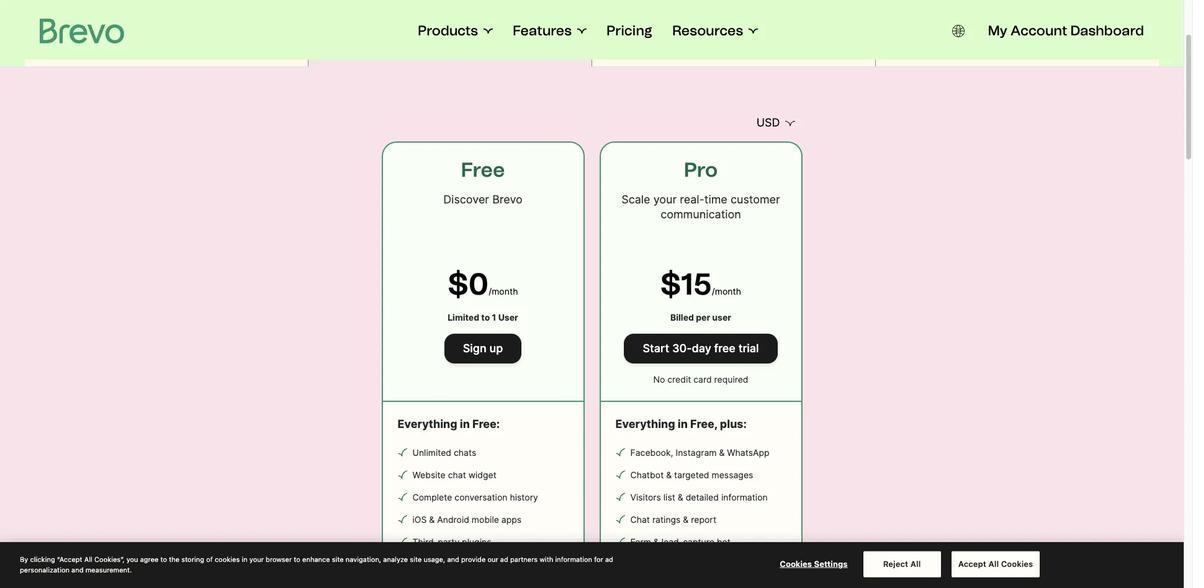 Task type: vqa. For each thing, say whether or not it's contained in the screenshot.
ratings
yes



Task type: locate. For each thing, give the bounding box(es) containing it.
0 vertical spatial your
[[654, 193, 677, 206]]

2 everything from the left
[[616, 418, 675, 431]]

website
[[413, 470, 446, 481]]

form
[[630, 537, 651, 548]]

ad
[[500, 556, 508, 564], [605, 556, 613, 564]]

all for accept all cookies
[[989, 559, 999, 569]]

transactional
[[945, 33, 1046, 51]]

0 vertical spatial email
[[1050, 33, 1091, 51]]

facebook, instagram & whatsapp
[[630, 448, 770, 458]]

cookies
[[780, 559, 812, 569], [1001, 559, 1033, 569]]

your left browser at the bottom left
[[249, 556, 264, 564]]

visitors
[[630, 492, 661, 503]]

1 everything from the left
[[398, 418, 457, 431]]

in left free,
[[678, 418, 688, 431]]

the
[[169, 556, 180, 564]]

0 horizontal spatial chat
[[448, 470, 466, 481]]

to left the
[[161, 556, 167, 564]]

site right enhance
[[332, 556, 344, 564]]

1 horizontal spatial email
[[1050, 33, 1091, 51]]

0 horizontal spatial /month
[[489, 286, 518, 297]]

button image
[[952, 25, 964, 37]]

ratings
[[652, 515, 681, 525]]

platform for marketing platform
[[173, 33, 238, 51]]

1 /month from the left
[[489, 286, 518, 297]]

products
[[418, 22, 478, 39]]

site
[[332, 556, 344, 564], [410, 556, 422, 564]]

tab list
[[0, 17, 1184, 67]]

agree
[[140, 556, 159, 564]]

1 vertical spatial information
[[555, 556, 592, 564]]

1 horizontal spatial cookies
[[1001, 559, 1033, 569]]

features link
[[513, 22, 587, 40]]

party
[[438, 537, 460, 548]]

ad right our
[[500, 556, 508, 564]]

resources link
[[672, 22, 758, 40]]

to
[[481, 312, 490, 323], [161, 556, 167, 564], [294, 556, 300, 564]]

cookies settings
[[780, 559, 848, 569]]

all
[[84, 556, 92, 564], [911, 559, 921, 569], [989, 559, 999, 569]]

cookies",
[[94, 556, 124, 564]]

complete conversation history
[[413, 492, 538, 503]]

chat right live
[[488, 559, 506, 570]]

1 horizontal spatial ad
[[605, 556, 613, 564]]

1
[[492, 312, 496, 323]]

features
[[513, 22, 572, 39]]

/month inside $15 /month
[[712, 286, 741, 297]]

cookies left "settings"
[[780, 559, 812, 569]]

0 horizontal spatial cookies
[[780, 559, 812, 569]]

everything in free, plus:
[[616, 418, 747, 431]]

0 horizontal spatial site
[[332, 556, 344, 564]]

/month for $15
[[712, 286, 741, 297]]

1 horizontal spatial chat
[[488, 559, 506, 570]]

1 horizontal spatial information
[[721, 492, 768, 503]]

pro
[[684, 158, 718, 182]]

0 horizontal spatial all
[[84, 556, 92, 564]]

marketing platform
[[95, 33, 238, 51]]

my account dashboard link
[[988, 22, 1144, 40]]

information
[[721, 492, 768, 503], [555, 556, 592, 564]]

0 vertical spatial chat
[[448, 470, 466, 481]]

browser
[[266, 556, 292, 564]]

free,
[[690, 418, 718, 431]]

1 horizontal spatial everything
[[616, 418, 675, 431]]

0 horizontal spatial in
[[242, 556, 247, 564]]

everything up the unlimited
[[398, 418, 457, 431]]

all right accept
[[989, 559, 999, 569]]

in for $15
[[678, 418, 688, 431]]

form & lead-capture bot
[[630, 537, 731, 548]]

free
[[714, 342, 736, 355]]

measurement.
[[85, 566, 132, 574]]

reject all
[[883, 559, 921, 569]]

1 vertical spatial email
[[440, 559, 462, 570]]

1 vertical spatial your
[[249, 556, 264, 564]]

2 cookies from the left
[[1001, 559, 1033, 569]]

1 horizontal spatial platform
[[724, 33, 788, 51]]

android
[[437, 515, 469, 525]]

1 horizontal spatial site
[[410, 556, 422, 564]]

transactional email
[[945, 33, 1091, 51]]

your inside scale your real-time customer communication
[[654, 193, 677, 206]]

0 horizontal spatial email
[[440, 559, 462, 570]]

ad right for
[[605, 556, 613, 564]]

0 horizontal spatial platform
[[173, 33, 238, 51]]

0 vertical spatial and
[[447, 556, 459, 564]]

&
[[719, 448, 725, 458], [666, 470, 672, 481], [678, 492, 683, 503], [429, 515, 435, 525], [683, 515, 689, 525], [654, 537, 659, 548], [464, 559, 470, 570]]

everything up facebook, in the right bottom of the page
[[616, 418, 675, 431]]

site left usage,
[[410, 556, 422, 564]]

& right list
[[678, 492, 683, 503]]

everything
[[398, 418, 457, 431], [616, 418, 675, 431]]

0 vertical spatial information
[[721, 492, 768, 503]]

2 /month from the left
[[712, 286, 741, 297]]

chat down 'chats'
[[448, 470, 466, 481]]

in right cookies
[[242, 556, 247, 564]]

email for inbox:
[[440, 559, 462, 570]]

/month inside $0 /month
[[489, 286, 518, 297]]

0 horizontal spatial everything
[[398, 418, 457, 431]]

chats
[[454, 448, 476, 458]]

limited
[[448, 312, 479, 323]]

2 horizontal spatial all
[[989, 559, 999, 569]]

usd
[[757, 116, 780, 129]]

ios & android mobile apps
[[413, 515, 522, 525]]

information inside by clicking "accept all cookies", you agree to the storing of cookies in your browser to enhance site navigation, analyze site usage, and provide our ad partners with information for ad personalization and measurement.
[[555, 556, 592, 564]]

1 horizontal spatial /month
[[712, 286, 741, 297]]

conversation
[[455, 492, 508, 503]]

analyze
[[383, 556, 408, 564]]

information left for
[[555, 556, 592, 564]]

0 horizontal spatial ad
[[500, 556, 508, 564]]

unlimited chats
[[413, 448, 476, 458]]

chatbot
[[630, 470, 664, 481]]

/month for $0
[[489, 286, 518, 297]]

discover brevo
[[443, 193, 523, 206]]

plus:
[[720, 418, 747, 431]]

1 vertical spatial and
[[71, 566, 84, 574]]

scale your real-time customer communication
[[622, 193, 780, 221]]

reject
[[883, 559, 908, 569]]

your inside by clicking "accept all cookies", you agree to the storing of cookies in your browser to enhance site navigation, analyze site usage, and provide our ad partners with information for ad personalization and measurement.
[[249, 556, 264, 564]]

platform
[[173, 33, 238, 51], [724, 33, 788, 51]]

mobile
[[472, 515, 499, 525]]

$15 /month
[[661, 266, 741, 302]]

cookies right accept
[[1001, 559, 1033, 569]]

information down messages
[[721, 492, 768, 503]]

1 platform from the left
[[173, 33, 238, 51]]

to left 1
[[481, 312, 490, 323]]

detailed
[[686, 492, 719, 503]]

sales
[[679, 33, 720, 51]]

lead-
[[662, 537, 683, 548]]

dashboard
[[1071, 22, 1144, 39]]

1 horizontal spatial and
[[447, 556, 459, 564]]

card
[[694, 374, 712, 385]]

billed
[[670, 312, 694, 323]]

2 horizontal spatial in
[[678, 418, 688, 431]]

usd button
[[749, 112, 802, 134]]

0 horizontal spatial information
[[555, 556, 592, 564]]

products link
[[418, 22, 493, 40]]

start
[[643, 342, 669, 355]]

all right "accept
[[84, 556, 92, 564]]

1 horizontal spatial in
[[460, 418, 470, 431]]

live
[[472, 559, 486, 570]]

and down 'third-party plugins'
[[447, 556, 459, 564]]

sales platform
[[679, 33, 788, 51]]

your left real- on the top right
[[654, 193, 677, 206]]

to right browser at the bottom left
[[294, 556, 300, 564]]

brevo image
[[40, 19, 124, 43]]

your
[[654, 193, 677, 206], [249, 556, 264, 564]]

2 platform from the left
[[724, 33, 788, 51]]

all right reject
[[911, 559, 921, 569]]

all inside by clicking "accept all cookies", you agree to the storing of cookies in your browser to enhance site navigation, analyze site usage, and provide our ad partners with information for ad personalization and measurement.
[[84, 556, 92, 564]]

all for reject all
[[911, 559, 921, 569]]

1 horizontal spatial all
[[911, 559, 921, 569]]

and down "accept
[[71, 566, 84, 574]]

in left free: on the bottom of the page
[[460, 418, 470, 431]]

transactional email link
[[876, 17, 1159, 67]]

discover
[[443, 193, 489, 206]]

capture
[[683, 537, 714, 548]]

1 horizontal spatial your
[[654, 193, 677, 206]]

0 horizontal spatial your
[[249, 556, 264, 564]]



Task type: describe. For each thing, give the bounding box(es) containing it.
trial
[[739, 342, 759, 355]]

pricing
[[607, 22, 652, 39]]

with
[[540, 556, 553, 564]]

complete
[[413, 492, 452, 503]]

reject all button
[[863, 552, 941, 578]]

usage,
[[424, 556, 445, 564]]

1 ad from the left
[[500, 556, 508, 564]]

everything in free:
[[398, 418, 500, 431]]

sign
[[463, 342, 487, 355]]

scale
[[622, 193, 650, 206]]

visitors list & detailed information
[[630, 492, 768, 503]]

provide
[[461, 556, 486, 564]]

platform for sales platform
[[724, 33, 788, 51]]

instagram
[[676, 448, 717, 458]]

third-party plugins
[[413, 537, 491, 548]]

inbox:
[[413, 559, 437, 570]]

everything for $15
[[616, 418, 675, 431]]

0 horizontal spatial to
[[161, 556, 167, 564]]

& left report
[[683, 515, 689, 525]]

& up messages
[[719, 448, 725, 458]]

apps
[[502, 515, 522, 525]]

cookies
[[215, 556, 240, 564]]

for
[[594, 556, 603, 564]]

no
[[653, 374, 665, 385]]

& right ios
[[429, 515, 435, 525]]

per
[[696, 312, 710, 323]]

user
[[712, 312, 731, 323]]

inbox: email & live chat
[[413, 559, 506, 570]]

chatbot & targeted messages
[[630, 470, 753, 481]]

email for transactional
[[1050, 33, 1091, 51]]

in for $0
[[460, 418, 470, 431]]

& left live
[[464, 559, 470, 570]]

account
[[1011, 22, 1067, 39]]

required
[[714, 374, 748, 385]]

day
[[692, 342, 711, 355]]

1 cookies from the left
[[780, 559, 812, 569]]

up
[[489, 342, 503, 355]]

in inside by clicking "accept all cookies", you agree to the storing of cookies in your browser to enhance site navigation, analyze site usage, and provide our ad partners with information for ad personalization and measurement.
[[242, 556, 247, 564]]

everything for $0
[[398, 418, 457, 431]]

partners
[[510, 556, 538, 564]]

communication
[[661, 208, 741, 221]]

$0
[[448, 266, 489, 302]]

2 horizontal spatial to
[[481, 312, 490, 323]]

chat ratings & report
[[630, 515, 716, 525]]

resources
[[672, 22, 743, 39]]

limited to 1 user
[[448, 312, 518, 323]]

whatsapp
[[727, 448, 770, 458]]

widget
[[469, 470, 497, 481]]

storing
[[181, 556, 204, 564]]

no credit card required
[[653, 374, 748, 385]]

settings
[[814, 559, 848, 569]]

0 horizontal spatial and
[[71, 566, 84, 574]]

ios
[[413, 515, 427, 525]]

of
[[206, 556, 213, 564]]

billed per user
[[670, 312, 731, 323]]

clicking
[[30, 556, 55, 564]]

by
[[20, 556, 28, 564]]

1 horizontal spatial to
[[294, 556, 300, 564]]

third-
[[413, 537, 438, 548]]

marketing
[[95, 33, 170, 51]]

real-
[[680, 193, 705, 206]]

my
[[988, 22, 1008, 39]]

enhance
[[302, 556, 330, 564]]

bot
[[717, 537, 731, 548]]

2 ad from the left
[[605, 556, 613, 564]]

chat
[[630, 515, 650, 525]]

start 30-day free trial button
[[624, 334, 778, 364]]

navigation,
[[346, 556, 381, 564]]

conversations link
[[309, 17, 592, 67]]

time
[[705, 193, 728, 206]]

customer
[[731, 193, 780, 206]]

free
[[461, 158, 505, 182]]

tab list containing marketing platform
[[0, 17, 1184, 67]]

sign up button
[[444, 334, 522, 364]]

personalization
[[20, 566, 69, 574]]

& right chatbot
[[666, 470, 672, 481]]

start 30-day free trial
[[643, 342, 759, 355]]

accept all cookies
[[958, 559, 1033, 569]]

$15
[[661, 266, 712, 302]]

& right form
[[654, 537, 659, 548]]

1 site from the left
[[332, 556, 344, 564]]

pricing link
[[607, 22, 652, 40]]

2 site from the left
[[410, 556, 422, 564]]

1 vertical spatial chat
[[488, 559, 506, 570]]

"accept
[[57, 556, 82, 564]]

30-
[[672, 342, 692, 355]]

sign up
[[463, 342, 503, 355]]

credit
[[668, 374, 691, 385]]

my account dashboard
[[988, 22, 1144, 39]]

website chat widget
[[413, 470, 497, 481]]

free:
[[473, 418, 500, 431]]

targeted
[[674, 470, 709, 481]]

marketing platform link
[[25, 17, 308, 67]]

$0 /month
[[448, 266, 518, 302]]

plugins
[[462, 537, 491, 548]]

messages
[[712, 470, 753, 481]]



